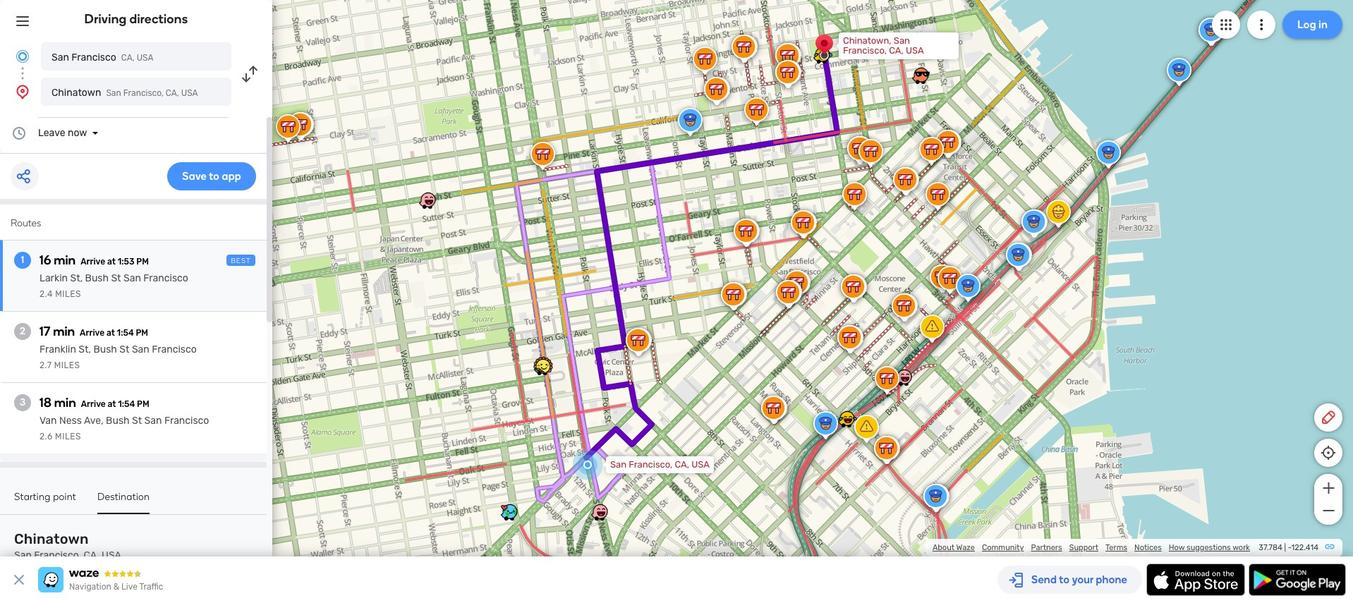 Task type: locate. For each thing, give the bounding box(es) containing it.
chinatown san francisco, ca, usa
[[52, 87, 198, 99], [14, 531, 121, 562]]

driving
[[84, 11, 127, 27]]

chinatown up now
[[52, 87, 101, 99]]

arrive up larkin st, bush st san francisco 2.4 miles
[[81, 257, 105, 267]]

st, down the 17 min arrive at 1:54 pm
[[79, 344, 91, 356]]

san inside van ness ave, bush st san francisco 2.6 miles
[[144, 415, 162, 427]]

at left 1:53
[[107, 257, 116, 267]]

0 vertical spatial at
[[107, 257, 116, 267]]

1 vertical spatial at
[[107, 328, 115, 338]]

st down 1:53
[[111, 272, 121, 284]]

van ness ave, bush st san francisco 2.6 miles
[[40, 415, 209, 442]]

x image
[[11, 572, 28, 589]]

st inside larkin st, bush st san francisco 2.4 miles
[[111, 272, 121, 284]]

pm for 18 min
[[137, 399, 149, 409]]

miles
[[55, 289, 81, 299], [54, 361, 80, 371], [55, 432, 81, 442]]

1 vertical spatial min
[[53, 324, 75, 339]]

bush inside van ness ave, bush st san francisco 2.6 miles
[[106, 415, 130, 427]]

at up van ness ave, bush st san francisco 2.6 miles
[[108, 399, 116, 409]]

0 vertical spatial 1:54
[[117, 328, 134, 338]]

2 vertical spatial at
[[108, 399, 116, 409]]

arrive up ave,
[[81, 399, 106, 409]]

min right 16
[[54, 253, 76, 268]]

1 vertical spatial st,
[[79, 344, 91, 356]]

st down the 17 min arrive at 1:54 pm
[[119, 344, 129, 356]]

support link
[[1070, 543, 1099, 553]]

min for 17 min
[[53, 324, 75, 339]]

ness
[[59, 415, 82, 427]]

arrive up 'franklin st, bush st san francisco 2.7 miles'
[[80, 328, 105, 338]]

san inside chinatown, san francisco, ca, usa
[[894, 35, 910, 46]]

miles down franklin
[[54, 361, 80, 371]]

chinatown san francisco, ca, usa down san francisco ca, usa
[[52, 87, 198, 99]]

18 min arrive at 1:54 pm
[[40, 395, 149, 411]]

live
[[121, 582, 138, 592]]

waze
[[957, 543, 975, 553]]

chinatown
[[52, 87, 101, 99], [14, 531, 89, 548]]

miles down ness
[[55, 432, 81, 442]]

best
[[231, 257, 251, 265]]

st inside van ness ave, bush st san francisco 2.6 miles
[[132, 415, 142, 427]]

min up ness
[[54, 395, 76, 411]]

1 vertical spatial pm
[[136, 328, 148, 338]]

francisco, inside chinatown, san francisco, ca, usa
[[843, 45, 887, 56]]

1:54 inside the 17 min arrive at 1:54 pm
[[117, 328, 134, 338]]

2 vertical spatial min
[[54, 395, 76, 411]]

at inside the 17 min arrive at 1:54 pm
[[107, 328, 115, 338]]

bush right ave,
[[106, 415, 130, 427]]

miles inside 'franklin st, bush st san francisco 2.7 miles'
[[54, 361, 80, 371]]

current location image
[[14, 48, 31, 65]]

bush down the 17 min arrive at 1:54 pm
[[93, 344, 117, 356]]

francisco
[[72, 52, 116, 64], [144, 272, 188, 284], [152, 344, 197, 356], [164, 415, 209, 427]]

pm inside the 17 min arrive at 1:54 pm
[[136, 328, 148, 338]]

2 vertical spatial pm
[[137, 399, 149, 409]]

37.784
[[1259, 543, 1283, 553]]

0 vertical spatial miles
[[55, 289, 81, 299]]

zoom in image
[[1320, 480, 1338, 497]]

at for 17 min
[[107, 328, 115, 338]]

miles for 16 min
[[55, 289, 81, 299]]

2 vertical spatial bush
[[106, 415, 130, 427]]

&
[[113, 582, 119, 592]]

st inside 'franklin st, bush st san francisco 2.7 miles'
[[119, 344, 129, 356]]

arrive
[[81, 257, 105, 267], [80, 328, 105, 338], [81, 399, 106, 409]]

francisco inside 'franklin st, bush st san francisco 2.7 miles'
[[152, 344, 197, 356]]

1:54
[[117, 328, 134, 338], [118, 399, 135, 409]]

2 vertical spatial arrive
[[81, 399, 106, 409]]

18
[[40, 395, 52, 411]]

franklin
[[40, 344, 76, 356]]

16 min arrive at 1:53 pm
[[40, 253, 149, 268]]

chinatown down the starting point button at the bottom left of the page
[[14, 531, 89, 548]]

location image
[[14, 83, 31, 100]]

min for 16 min
[[54, 253, 76, 268]]

min
[[54, 253, 76, 268], [53, 324, 75, 339], [54, 395, 76, 411]]

bush
[[85, 272, 109, 284], [93, 344, 117, 356], [106, 415, 130, 427]]

0 vertical spatial min
[[54, 253, 76, 268]]

arrive inside the 17 min arrive at 1:54 pm
[[80, 328, 105, 338]]

1 vertical spatial miles
[[54, 361, 80, 371]]

0 vertical spatial st
[[111, 272, 121, 284]]

2.4
[[40, 289, 53, 299]]

starting
[[14, 491, 51, 503]]

navigation & live traffic
[[69, 582, 163, 592]]

1 vertical spatial arrive
[[80, 328, 105, 338]]

st
[[111, 272, 121, 284], [119, 344, 129, 356], [132, 415, 142, 427]]

san francisco, ca, usa
[[610, 459, 710, 470]]

how
[[1169, 543, 1185, 553]]

0 vertical spatial bush
[[85, 272, 109, 284]]

0 vertical spatial arrive
[[81, 257, 105, 267]]

bush inside 'franklin st, bush st san francisco 2.7 miles'
[[93, 344, 117, 356]]

0 vertical spatial pm
[[136, 257, 149, 267]]

st for 16 min
[[111, 272, 121, 284]]

destination button
[[97, 491, 150, 514]]

at inside 16 min arrive at 1:53 pm
[[107, 257, 116, 267]]

0 vertical spatial chinatown
[[52, 87, 101, 99]]

san inside larkin st, bush st san francisco 2.4 miles
[[124, 272, 141, 284]]

usa
[[906, 45, 924, 56], [137, 53, 153, 63], [181, 88, 198, 98], [692, 459, 710, 470], [102, 550, 121, 562]]

miles inside larkin st, bush st san francisco 2.4 miles
[[55, 289, 81, 299]]

pm inside 18 min arrive at 1:54 pm
[[137, 399, 149, 409]]

min right 17
[[53, 324, 75, 339]]

chinatown san francisco, ca, usa up navigation
[[14, 531, 121, 562]]

16
[[40, 253, 51, 268]]

2.7
[[40, 361, 52, 371]]

st, right larkin
[[70, 272, 83, 284]]

1 vertical spatial chinatown
[[14, 531, 89, 548]]

pm for 17 min
[[136, 328, 148, 338]]

pm inside 16 min arrive at 1:53 pm
[[136, 257, 149, 267]]

2 vertical spatial miles
[[55, 432, 81, 442]]

link image
[[1325, 541, 1336, 553]]

at up 'franklin st, bush st san francisco 2.7 miles'
[[107, 328, 115, 338]]

st right ave,
[[132, 415, 142, 427]]

1 vertical spatial st
[[119, 344, 129, 356]]

pm right 1:53
[[136, 257, 149, 267]]

1 vertical spatial 1:54
[[118, 399, 135, 409]]

arrive inside 18 min arrive at 1:54 pm
[[81, 399, 106, 409]]

ca,
[[889, 45, 904, 56], [121, 53, 135, 63], [166, 88, 179, 98], [675, 459, 690, 470], [84, 550, 99, 562]]

0 vertical spatial st,
[[70, 272, 83, 284]]

bush inside larkin st, bush st san francisco 2.4 miles
[[85, 272, 109, 284]]

at
[[107, 257, 116, 267], [107, 328, 115, 338], [108, 399, 116, 409]]

pm
[[136, 257, 149, 267], [136, 328, 148, 338], [137, 399, 149, 409]]

leave
[[38, 127, 65, 139]]

pm up 'franklin st, bush st san francisco 2.7 miles'
[[136, 328, 148, 338]]

francisco,
[[843, 45, 887, 56], [123, 88, 164, 98], [629, 459, 673, 470], [34, 550, 81, 562]]

arrive for 17 min
[[80, 328, 105, 338]]

at for 16 min
[[107, 257, 116, 267]]

partners
[[1031, 543, 1063, 553]]

arrive inside 16 min arrive at 1:53 pm
[[81, 257, 105, 267]]

pm for 16 min
[[136, 257, 149, 267]]

san
[[894, 35, 910, 46], [52, 52, 69, 64], [106, 88, 121, 98], [124, 272, 141, 284], [132, 344, 150, 356], [144, 415, 162, 427], [610, 459, 627, 470], [14, 550, 32, 562]]

community link
[[982, 543, 1024, 553]]

miles down larkin
[[55, 289, 81, 299]]

st, for 17 min
[[79, 344, 91, 356]]

1 vertical spatial bush
[[93, 344, 117, 356]]

bush for 17 min
[[93, 344, 117, 356]]

1:54 inside 18 min arrive at 1:54 pm
[[118, 399, 135, 409]]

pm up van ness ave, bush st san francisco 2.6 miles
[[137, 399, 149, 409]]

ca, inside chinatown, san francisco, ca, usa
[[889, 45, 904, 56]]

st for 17 min
[[119, 344, 129, 356]]

bush for 16 min
[[85, 272, 109, 284]]

st,
[[70, 272, 83, 284], [79, 344, 91, 356]]

1:54 up van ness ave, bush st san francisco 2.6 miles
[[118, 399, 135, 409]]

st, inside larkin st, bush st san francisco 2.4 miles
[[70, 272, 83, 284]]

arrive for 18 min
[[81, 399, 106, 409]]

bush down 16 min arrive at 1:53 pm
[[85, 272, 109, 284]]

st, inside 'franklin st, bush st san francisco 2.7 miles'
[[79, 344, 91, 356]]

1:54 up 'franklin st, bush st san francisco 2.7 miles'
[[117, 328, 134, 338]]

3
[[20, 397, 25, 409]]

1:53
[[118, 257, 134, 267]]

at inside 18 min arrive at 1:54 pm
[[108, 399, 116, 409]]

17
[[40, 324, 50, 339]]

2 vertical spatial st
[[132, 415, 142, 427]]

terms
[[1106, 543, 1128, 553]]

|
[[1285, 543, 1287, 553]]



Task type: describe. For each thing, give the bounding box(es) containing it.
arrive for 16 min
[[81, 257, 105, 267]]

miles for 17 min
[[54, 361, 80, 371]]

starting point button
[[14, 491, 76, 513]]

chinatown, san francisco, ca, usa
[[843, 35, 924, 56]]

1 vertical spatial chinatown san francisco, ca, usa
[[14, 531, 121, 562]]

san inside 'franklin st, bush st san francisco 2.7 miles'
[[132, 344, 150, 356]]

driving directions
[[84, 11, 188, 27]]

-
[[1289, 543, 1292, 553]]

at for 18 min
[[108, 399, 116, 409]]

terms link
[[1106, 543, 1128, 553]]

2.6
[[40, 432, 53, 442]]

starting point
[[14, 491, 76, 503]]

directions
[[130, 11, 188, 27]]

community
[[982, 543, 1024, 553]]

2
[[20, 325, 25, 337]]

1:54 for 17 min
[[117, 328, 134, 338]]

larkin st, bush st san francisco 2.4 miles
[[40, 272, 188, 299]]

franklin st, bush st san francisco 2.7 miles
[[40, 344, 197, 371]]

francisco inside van ness ave, bush st san francisco 2.6 miles
[[164, 415, 209, 427]]

now
[[68, 127, 87, 139]]

support
[[1070, 543, 1099, 553]]

traffic
[[139, 582, 163, 592]]

how suggestions work link
[[1169, 543, 1251, 553]]

ca, inside san francisco ca, usa
[[121, 53, 135, 63]]

clock image
[[11, 125, 28, 142]]

san francisco ca, usa
[[52, 52, 153, 64]]

notices link
[[1135, 543, 1162, 553]]

navigation
[[69, 582, 111, 592]]

point
[[53, 491, 76, 503]]

122.414
[[1292, 543, 1319, 553]]

suggestions
[[1187, 543, 1231, 553]]

17 min arrive at 1:54 pm
[[40, 324, 148, 339]]

pencil image
[[1320, 409, 1337, 426]]

min for 18 min
[[54, 395, 76, 411]]

leave now
[[38, 127, 87, 139]]

st, for 16 min
[[70, 272, 83, 284]]

notices
[[1135, 543, 1162, 553]]

destination
[[97, 491, 150, 503]]

37.784 | -122.414
[[1259, 543, 1319, 553]]

van
[[40, 415, 57, 427]]

usa inside chinatown, san francisco, ca, usa
[[906, 45, 924, 56]]

larkin
[[40, 272, 68, 284]]

work
[[1233, 543, 1251, 553]]

partners link
[[1031, 543, 1063, 553]]

ave,
[[84, 415, 104, 427]]

miles inside van ness ave, bush st san francisco 2.6 miles
[[55, 432, 81, 442]]

routes
[[11, 217, 41, 229]]

chinatown,
[[843, 35, 892, 46]]

1
[[21, 254, 24, 266]]

1:54 for 18 min
[[118, 399, 135, 409]]

about
[[933, 543, 955, 553]]

about waze link
[[933, 543, 975, 553]]

zoom out image
[[1320, 502, 1338, 519]]

about waze community partners support terms notices how suggestions work
[[933, 543, 1251, 553]]

francisco inside larkin st, bush st san francisco 2.4 miles
[[144, 272, 188, 284]]

0 vertical spatial chinatown san francisco, ca, usa
[[52, 87, 198, 99]]

usa inside san francisco ca, usa
[[137, 53, 153, 63]]



Task type: vqa. For each thing, say whether or not it's contained in the screenshot.
Navigation
yes



